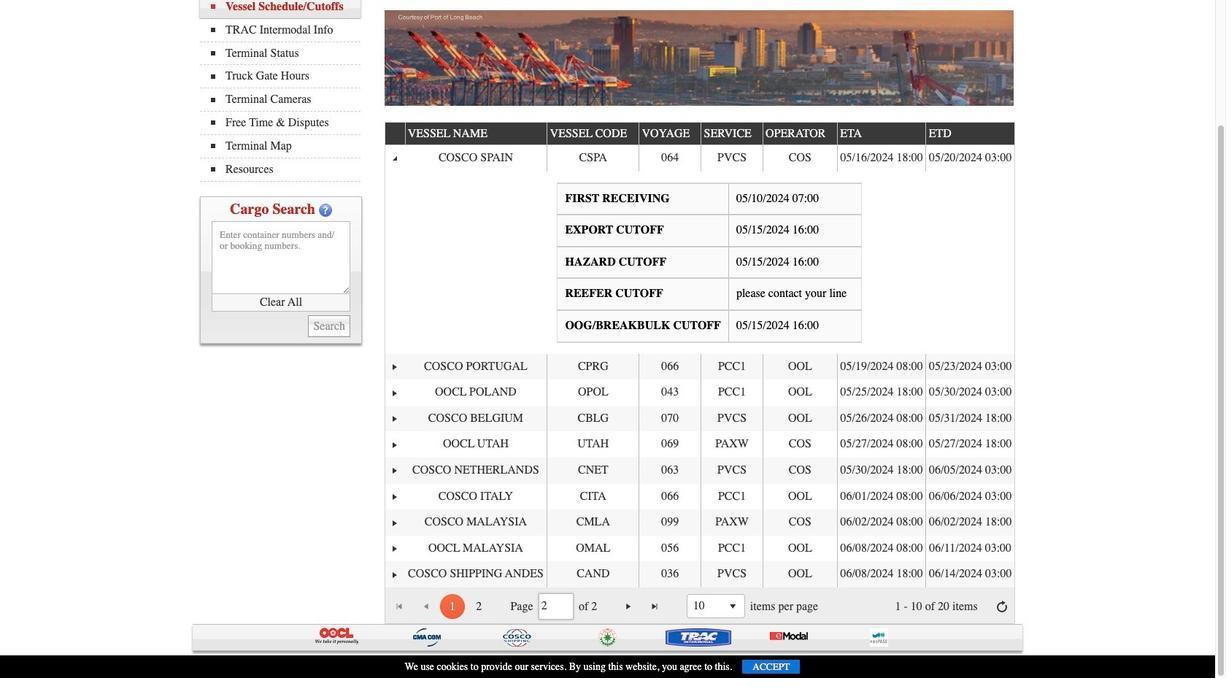 Task type: vqa. For each thing, say whether or not it's contained in the screenshot.
menu bar
yes



Task type: locate. For each thing, give the bounding box(es) containing it.
tree grid
[[385, 121, 1016, 588]]

4 row from the top
[[385, 380, 1015, 406]]

9 row from the top
[[385, 510, 1015, 536]]

2 row from the top
[[385, 145, 1015, 171]]

column header inside 'row'
[[385, 123, 405, 145]]

None submit
[[308, 315, 351, 337]]

menu bar
[[200, 0, 368, 182]]

go to the next page image
[[623, 601, 635, 612]]

1 row from the top
[[385, 121, 1016, 145]]

go to the last page image
[[650, 601, 661, 612]]

row group
[[385, 145, 1015, 588]]

column header
[[385, 123, 405, 145]]

11 row from the top
[[385, 562, 1015, 588]]

page navigation, page 1 of 2 application
[[385, 588, 1015, 623]]

cell
[[385, 145, 405, 171], [405, 145, 547, 171], [547, 145, 639, 171], [639, 145, 701, 171], [701, 145, 763, 171], [763, 145, 838, 171], [838, 145, 926, 171], [926, 145, 1015, 171], [385, 354, 405, 380], [405, 354, 547, 380], [547, 354, 639, 380], [639, 354, 701, 380], [701, 354, 763, 380], [763, 354, 838, 380], [838, 354, 926, 380], [926, 354, 1015, 380], [385, 380, 405, 406], [405, 380, 547, 406], [547, 380, 639, 406], [639, 380, 701, 406], [701, 380, 763, 406], [763, 380, 838, 406], [838, 380, 926, 406], [926, 380, 1015, 406], [385, 406, 405, 432], [405, 406, 547, 432], [547, 406, 639, 432], [639, 406, 701, 432], [701, 406, 763, 432], [763, 406, 838, 432], [838, 406, 926, 432], [926, 406, 1015, 432], [385, 432, 405, 458], [405, 432, 547, 458], [547, 432, 639, 458], [639, 432, 701, 458], [701, 432, 763, 458], [763, 432, 838, 458], [838, 432, 926, 458], [926, 432, 1015, 458], [385, 458, 405, 484], [405, 458, 547, 484], [547, 458, 639, 484], [639, 458, 701, 484], [701, 458, 763, 484], [763, 458, 838, 484], [838, 458, 926, 484], [926, 458, 1015, 484], [385, 484, 405, 510], [405, 484, 547, 510], [547, 484, 639, 510], [639, 484, 701, 510], [701, 484, 763, 510], [763, 484, 838, 510], [838, 484, 926, 510], [926, 484, 1015, 510], [385, 510, 405, 536], [405, 510, 547, 536], [547, 510, 639, 536], [639, 510, 701, 536], [701, 510, 763, 536], [763, 510, 838, 536], [838, 510, 926, 536], [926, 510, 1015, 536], [385, 536, 405, 562], [405, 536, 547, 562], [547, 536, 639, 562], [639, 536, 701, 562], [701, 536, 763, 562], [763, 536, 838, 562], [838, 536, 926, 562], [926, 536, 1015, 562], [385, 562, 405, 588], [405, 562, 547, 588], [547, 562, 639, 588], [639, 562, 701, 588], [701, 562, 763, 588], [763, 562, 838, 588], [838, 562, 926, 588], [926, 562, 1015, 588]]

row
[[385, 121, 1016, 145], [385, 145, 1015, 171], [385, 354, 1015, 380], [385, 380, 1015, 406], [385, 406, 1015, 432], [385, 432, 1015, 458], [385, 458, 1015, 484], [385, 484, 1015, 510], [385, 510, 1015, 536], [385, 536, 1015, 562], [385, 562, 1015, 588]]



Task type: describe. For each thing, give the bounding box(es) containing it.
refresh image
[[997, 601, 1008, 612]]

3 row from the top
[[385, 354, 1015, 380]]

Page 1 field
[[542, 596, 571, 617]]

8 row from the top
[[385, 484, 1015, 510]]

10 row from the top
[[385, 536, 1015, 562]]

7 row from the top
[[385, 458, 1015, 484]]

5 row from the top
[[385, 406, 1015, 432]]

Page sizes drop down field
[[687, 595, 745, 619]]

Enter container numbers and/ or booking numbers.  text field
[[212, 221, 351, 294]]

6 row from the top
[[385, 432, 1015, 458]]



